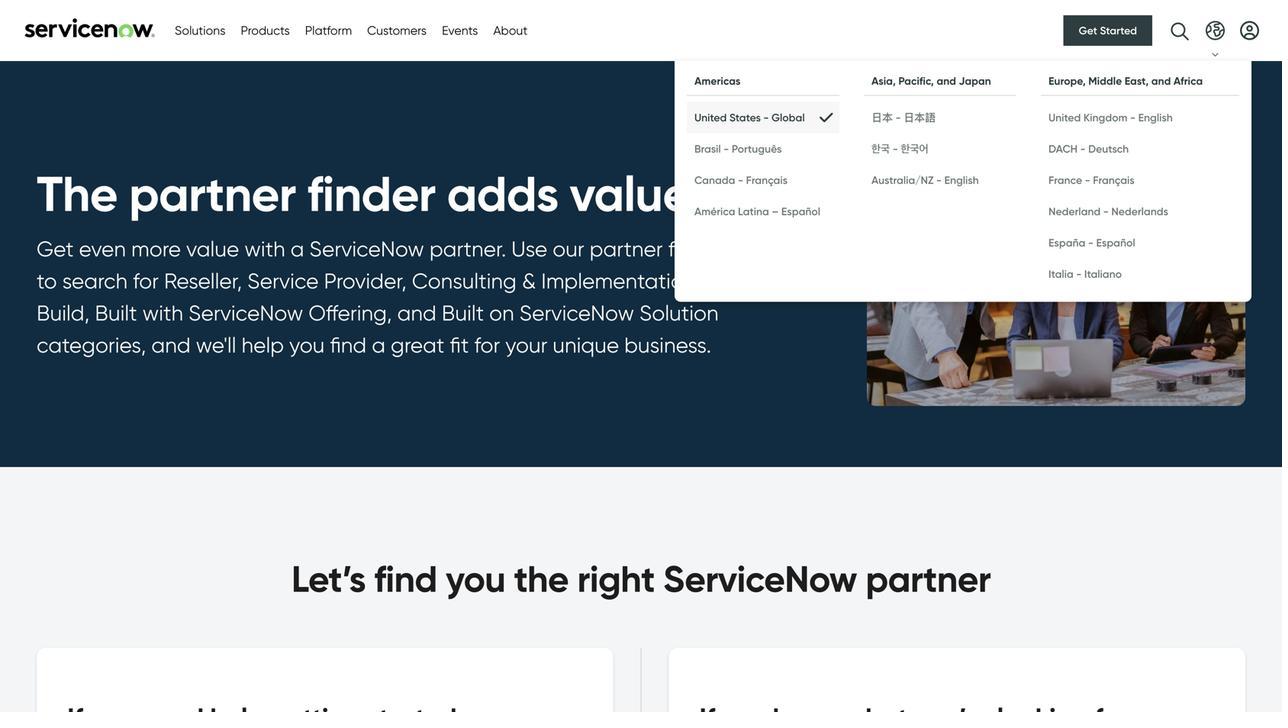 Task type: locate. For each thing, give the bounding box(es) containing it.
english
[[1138, 111, 1173, 124], [944, 174, 979, 187]]

0 horizontal spatial united
[[694, 111, 727, 124]]

customers button
[[367, 21, 427, 40]]

- right canada
[[738, 174, 743, 187]]

français
[[746, 174, 788, 187], [1093, 174, 1135, 187]]

italia
[[1049, 267, 1074, 280]]

0 vertical spatial english
[[1138, 111, 1173, 124]]

united for united states - global
[[694, 111, 727, 124]]

américa latina – español link
[[687, 196, 839, 227]]

español
[[781, 205, 820, 218], [1096, 236, 1135, 249]]

- right france
[[1085, 174, 1090, 187]]

italia - italiano link
[[1041, 258, 1239, 290]]

dach
[[1049, 142, 1078, 155]]

1 and from the left
[[937, 74, 956, 87]]

- for dach - deutsch
[[1080, 142, 1086, 155]]

1 horizontal spatial français
[[1093, 174, 1135, 187]]

- for australia/nz - english
[[936, 174, 942, 187]]

1 united from the left
[[694, 111, 727, 124]]

english up dach - deutsch link at the right
[[1138, 111, 1173, 124]]

français down deutsch
[[1093, 174, 1135, 187]]

africa
[[1174, 74, 1203, 87]]

east,
[[1125, 74, 1149, 87]]

and
[[937, 74, 956, 87], [1151, 74, 1171, 87]]

español down nederland - nederlands
[[1096, 236, 1135, 249]]

nederland - nederlands link
[[1041, 196, 1239, 227]]

and right east,
[[1151, 74, 1171, 87]]

brasil
[[694, 142, 721, 155]]

2 and from the left
[[1151, 74, 1171, 87]]

united
[[694, 111, 727, 124], [1049, 111, 1081, 124]]

français up américa latina – español link
[[746, 174, 788, 187]]

platform button
[[305, 21, 352, 40]]

- for 한국 - 한국어
[[893, 142, 898, 155]]

france - français
[[1049, 174, 1135, 187]]

servicenow image
[[23, 18, 156, 38]]

americas
[[694, 74, 741, 87]]

- right the 한국
[[893, 142, 898, 155]]

united kingdom - english
[[1049, 111, 1173, 124]]

united for united kingdom - english
[[1049, 111, 1081, 124]]

- down 한국 - 한국어 link
[[936, 174, 942, 187]]

events
[[442, 23, 478, 38]]

- for italia - italiano
[[1076, 267, 1082, 280]]

0 horizontal spatial and
[[937, 74, 956, 87]]

europe,
[[1049, 74, 1086, 87]]

–
[[772, 205, 779, 218]]

1 horizontal spatial united
[[1049, 111, 1081, 124]]

- inside 'link'
[[1076, 267, 1082, 280]]

español right –
[[781, 205, 820, 218]]

日本 - 日本語
[[872, 111, 936, 124]]

latina
[[738, 205, 769, 218]]

australia/nz - english link
[[864, 164, 1017, 196]]

- right brasil
[[724, 142, 729, 155]]

한국어
[[901, 142, 929, 155]]

1 horizontal spatial español
[[1096, 236, 1135, 249]]

1 horizontal spatial and
[[1151, 74, 1171, 87]]

about
[[493, 23, 528, 38]]

한국 - 한국어
[[872, 142, 929, 155]]

united up brasil
[[694, 111, 727, 124]]

united up dach
[[1049, 111, 1081, 124]]

português
[[732, 142, 782, 155]]

0 horizontal spatial english
[[944, 174, 979, 187]]

- right dach
[[1080, 142, 1086, 155]]

2 united from the left
[[1049, 111, 1081, 124]]

english down 한국 - 한국어 link
[[944, 174, 979, 187]]

solutions
[[175, 23, 225, 38]]

- right "日本"
[[896, 111, 901, 124]]

- right italia
[[1076, 267, 1082, 280]]

europe, middle east, and africa
[[1049, 74, 1203, 87]]

français for france - français
[[1093, 174, 1135, 187]]

0 vertical spatial español
[[781, 205, 820, 218]]

2 français from the left
[[1093, 174, 1135, 187]]

canada - français link
[[687, 164, 839, 196]]

solutions button
[[175, 21, 225, 40]]

- right "nederland"
[[1103, 205, 1109, 218]]

1 vertical spatial english
[[944, 174, 979, 187]]

nederland
[[1049, 205, 1101, 218]]

and left japan
[[937, 74, 956, 87]]

-
[[763, 111, 769, 124], [896, 111, 901, 124], [1130, 111, 1136, 124], [724, 142, 729, 155], [893, 142, 898, 155], [1080, 142, 1086, 155], [738, 174, 743, 187], [936, 174, 942, 187], [1085, 174, 1090, 187], [1103, 205, 1109, 218], [1088, 236, 1094, 249], [1076, 267, 1082, 280]]

日本
[[872, 111, 893, 124]]

- right kingdom
[[1130, 111, 1136, 124]]

- right españa
[[1088, 236, 1094, 249]]

australia/nz - english
[[872, 174, 979, 187]]

middle
[[1088, 74, 1122, 87]]

pacific,
[[898, 74, 934, 87]]

0 horizontal spatial français
[[746, 174, 788, 187]]

states
[[729, 111, 761, 124]]

1 français from the left
[[746, 174, 788, 187]]



Task type: vqa. For each thing, say whether or not it's contained in the screenshot.
ask a question
no



Task type: describe. For each thing, give the bounding box(es) containing it.
한국
[[872, 142, 890, 155]]

started
[[1100, 24, 1137, 37]]

get started link
[[1064, 15, 1152, 46]]

- for 日本 - 日本語
[[896, 111, 901, 124]]

about button
[[493, 21, 528, 40]]

platform
[[305, 23, 352, 38]]

france - français link
[[1041, 164, 1239, 196]]

américa
[[694, 205, 735, 218]]

- for nederland - nederlands
[[1103, 205, 1109, 218]]

global
[[772, 111, 805, 124]]

dach - deutsch link
[[1041, 133, 1239, 164]]

japan
[[959, 74, 991, 87]]

events button
[[442, 21, 478, 40]]

- right states
[[763, 111, 769, 124]]

products button
[[241, 21, 290, 40]]

españa
[[1049, 236, 1085, 249]]

kingdom
[[1084, 111, 1128, 124]]

- for brasil - português
[[724, 142, 729, 155]]

canada
[[694, 174, 735, 187]]

products
[[241, 23, 290, 38]]

asia,
[[872, 74, 896, 87]]

italiano
[[1084, 267, 1122, 280]]

canada - français
[[694, 174, 788, 187]]

1 vertical spatial español
[[1096, 236, 1135, 249]]

brasil - português
[[694, 142, 782, 155]]

nederland - nederlands
[[1049, 205, 1168, 218]]

français for canada - français
[[746, 174, 788, 187]]

solid image
[[820, 110, 832, 125]]

deutsch
[[1088, 142, 1129, 155]]

- for españa - español
[[1088, 236, 1094, 249]]

nederlands
[[1111, 205, 1168, 218]]

united kingdom - english link
[[1041, 102, 1239, 133]]

united states - global
[[694, 111, 805, 124]]

australia/nz
[[872, 174, 934, 187]]

- for canada - français
[[738, 174, 743, 187]]

españa - español
[[1049, 236, 1135, 249]]

get
[[1079, 24, 1097, 37]]

0 horizontal spatial español
[[781, 205, 820, 218]]

américa latina – español
[[694, 205, 820, 218]]

customers
[[367, 23, 427, 38]]

1 horizontal spatial english
[[1138, 111, 1173, 124]]

get started
[[1079, 24, 1137, 37]]

united states - global link
[[687, 102, 839, 133]]

italia - italiano
[[1049, 267, 1122, 280]]

dach - deutsch
[[1049, 142, 1129, 155]]

- for france - français
[[1085, 174, 1090, 187]]

日本語
[[904, 111, 936, 124]]

asia, pacific, and japan
[[872, 74, 991, 87]]

日本 - 日本語 link
[[864, 102, 1017, 133]]

france
[[1049, 174, 1082, 187]]

españa - español link
[[1041, 227, 1239, 258]]

brasil - português link
[[687, 133, 839, 164]]

한국 - 한국어 link
[[864, 133, 1017, 164]]



